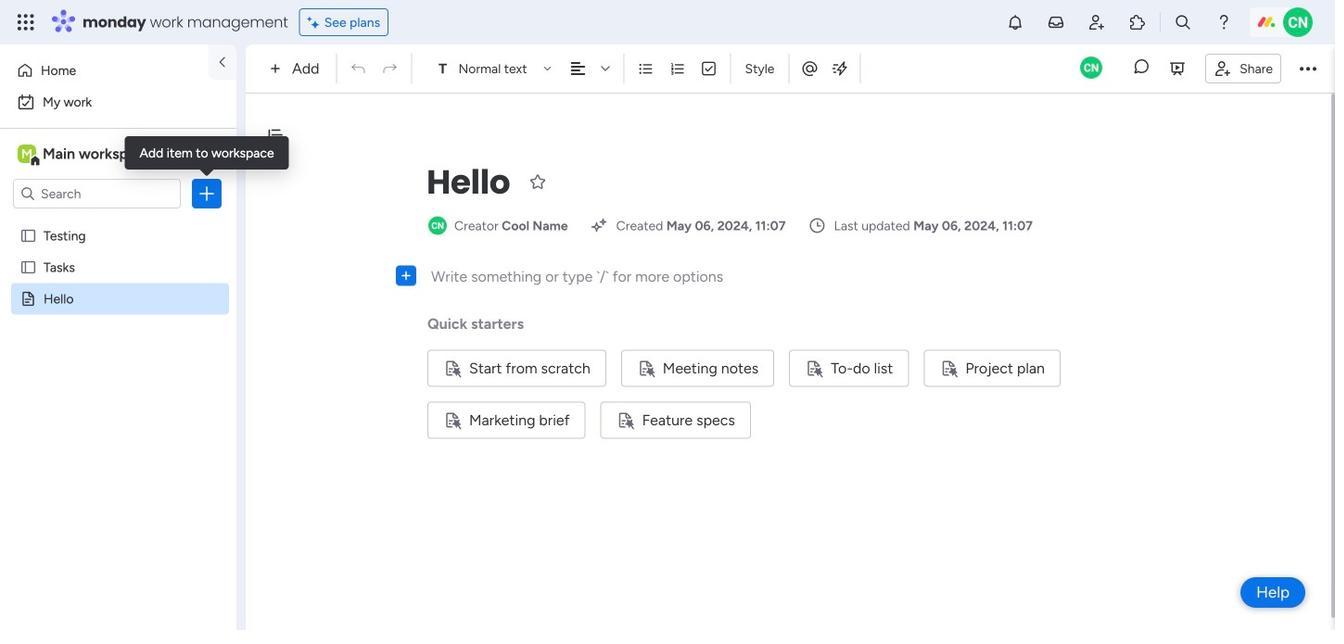 Task type: locate. For each thing, give the bounding box(es) containing it.
notifications image
[[1006, 13, 1025, 32]]

menu image
[[377, 269, 391, 284]]

invite members image
[[1088, 13, 1106, 32]]

select product image
[[17, 13, 35, 32]]

update feed image
[[1047, 13, 1065, 32]]

public board image
[[19, 259, 37, 276], [19, 290, 37, 308]]

2 public board image from the top
[[19, 290, 37, 308]]

Search in workspace field
[[39, 183, 155, 204]]

public board image
[[19, 227, 37, 245]]

0 vertical spatial public board image
[[19, 259, 37, 276]]

options image
[[198, 185, 216, 203]]

None field
[[422, 158, 515, 206]]

checklist image
[[701, 60, 717, 77]]

list box
[[0, 217, 236, 565]]

1 vertical spatial public board image
[[19, 290, 37, 308]]

numbered list image
[[669, 60, 686, 77]]

option
[[11, 56, 198, 85], [11, 87, 225, 117], [0, 219, 236, 223]]

workspace selection element
[[18, 143, 155, 167]]



Task type: describe. For each thing, give the bounding box(es) containing it.
see plans image
[[308, 12, 324, 33]]

help image
[[1215, 13, 1233, 32]]

v2 ellipsis image
[[1300, 57, 1317, 81]]

cool name image
[[1283, 7, 1313, 37]]

0 vertical spatial option
[[11, 56, 198, 85]]

workspace image
[[18, 144, 36, 164]]

add to favorites image
[[529, 172, 547, 191]]

dynamic values image
[[830, 59, 849, 78]]

2 vertical spatial option
[[0, 219, 236, 223]]

1 vertical spatial option
[[11, 87, 225, 117]]

board activity image
[[1080, 56, 1103, 79]]

monday marketplace image
[[1129, 13, 1147, 32]]

bulleted list image
[[638, 60, 654, 77]]

1 public board image from the top
[[19, 259, 37, 276]]

search everything image
[[1174, 13, 1193, 32]]

mention image
[[801, 59, 819, 78]]



Task type: vqa. For each thing, say whether or not it's contained in the screenshot.
"v2 bolt switch" IMAGE
no



